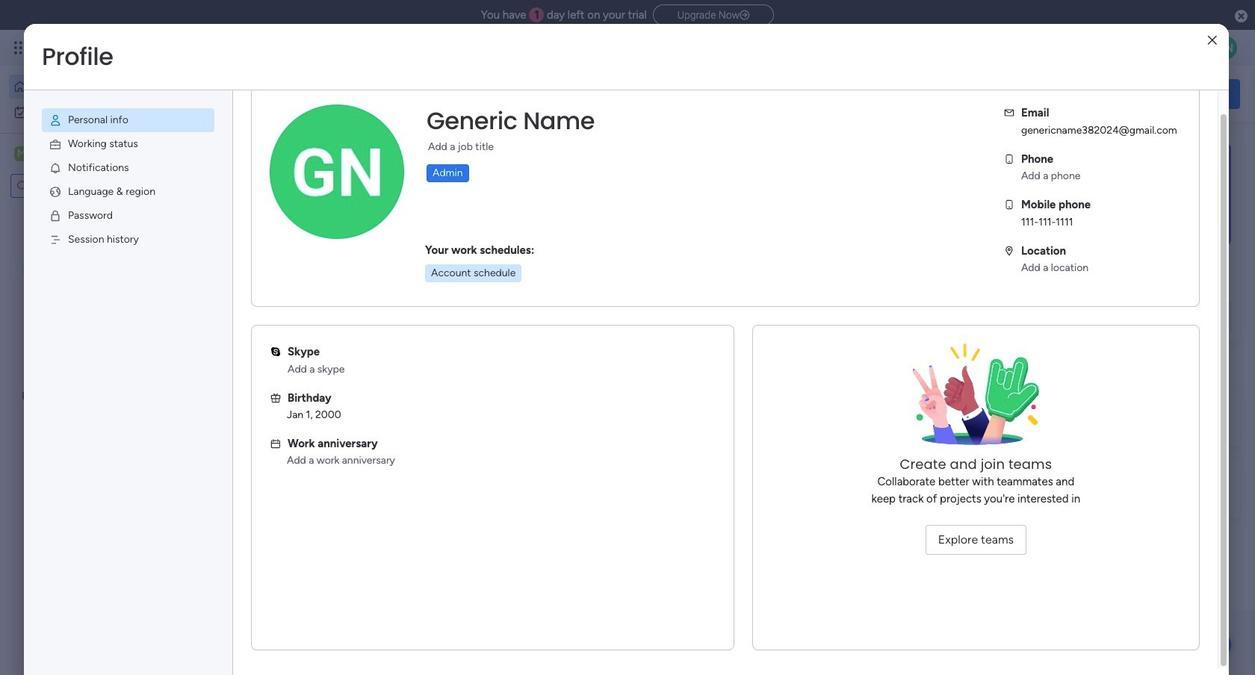 Task type: vqa. For each thing, say whether or not it's contained in the screenshot.
v2 bolt switch image
yes



Task type: describe. For each thing, give the bounding box(es) containing it.
notifications image
[[49, 161, 62, 175]]

menu menu
[[24, 90, 232, 270]]

0 horizontal spatial workspace image
[[14, 146, 29, 162]]

1 menu item from the top
[[42, 108, 215, 132]]

component image
[[497, 326, 510, 340]]

Search in workspace field
[[31, 178, 107, 195]]

working status image
[[49, 138, 62, 151]]

public board image
[[250, 303, 266, 319]]

2 option from the top
[[9, 100, 182, 124]]

close image
[[1208, 35, 1217, 46]]

4 menu item from the top
[[42, 180, 215, 204]]

password image
[[49, 209, 62, 223]]

close my workspaces image
[[231, 436, 249, 454]]

clear search image
[[108, 179, 123, 194]]

dapulse rightstroke image
[[740, 10, 750, 21]]

v2 bolt switch image
[[1145, 86, 1154, 102]]

session history image
[[49, 233, 62, 247]]

language & region image
[[49, 185, 62, 199]]

1 vertical spatial workspace image
[[256, 481, 291, 517]]



Task type: locate. For each thing, give the bounding box(es) containing it.
select product image
[[13, 40, 28, 55]]

getting started element
[[1016, 387, 1241, 447]]

menu item
[[42, 108, 215, 132], [42, 132, 215, 156], [42, 156, 215, 180], [42, 180, 215, 204], [42, 204, 215, 228], [42, 228, 215, 252]]

workspace selection element
[[14, 145, 125, 164]]

dapulse close image
[[1235, 9, 1248, 24]]

option up 'workspace selection' element
[[9, 100, 182, 124]]

templates image image
[[1030, 143, 1227, 246]]

1 vertical spatial option
[[9, 100, 182, 124]]

1 option from the top
[[9, 75, 182, 99]]

option up personal info image
[[9, 75, 182, 99]]

3 menu item from the top
[[42, 156, 215, 180]]

help center element
[[1016, 459, 1241, 518]]

v2 user feedback image
[[1029, 85, 1040, 102]]

public board image
[[497, 303, 513, 319]]

5 menu item from the top
[[42, 204, 215, 228]]

personal info image
[[49, 114, 62, 127]]

generic name image
[[1214, 36, 1238, 60]]

close recently visited image
[[231, 152, 249, 170]]

add to favorites image
[[446, 303, 461, 318]]

open update feed (inbox) image
[[231, 386, 249, 404]]

no teams image
[[902, 344, 1051, 456]]

0 vertical spatial workspace image
[[14, 146, 29, 162]]

6 menu item from the top
[[42, 228, 215, 252]]

component image
[[250, 326, 263, 340]]

None field
[[423, 105, 599, 137]]

quick search results list box
[[231, 170, 981, 368]]

2 menu item from the top
[[42, 132, 215, 156]]

workspace image
[[14, 146, 29, 162], [256, 481, 291, 517]]

option
[[9, 75, 182, 99], [9, 100, 182, 124]]

add to favorites image
[[693, 303, 708, 318]]

0 vertical spatial option
[[9, 75, 182, 99]]

1 horizontal spatial workspace image
[[256, 481, 291, 517]]



